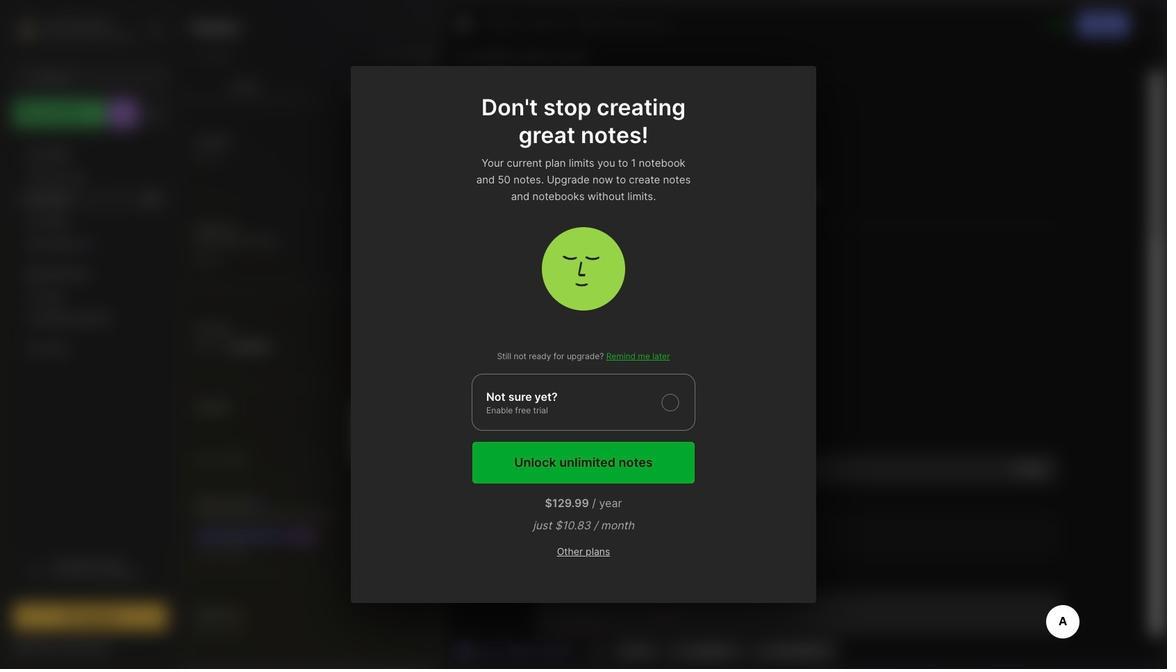 Task type: vqa. For each thing, say whether or not it's contained in the screenshot.
tree in the 'Main' element
yes



Task type: locate. For each thing, give the bounding box(es) containing it.
None checkbox
[[472, 374, 695, 431]]

None search field
[[38, 69, 155, 85]]

tab list
[[181, 72, 441, 100]]

tree
[[5, 135, 176, 537]]

note window element
[[445, 4, 1163, 665]]

main element
[[0, 0, 181, 669]]

dialog
[[351, 66, 816, 603]]

none search field inside main element
[[38, 69, 155, 85]]

Note Editor text field
[[446, 72, 1162, 636]]

expand note image
[[456, 16, 472, 33]]

expand tags image
[[18, 293, 26, 301]]

expand notebooks image
[[18, 270, 26, 279]]



Task type: describe. For each thing, give the bounding box(es) containing it.
happy face illustration image
[[542, 227, 625, 311]]

Search text field
[[38, 71, 155, 84]]

add tag image
[[587, 642, 604, 659]]

tree inside main element
[[5, 135, 176, 537]]



